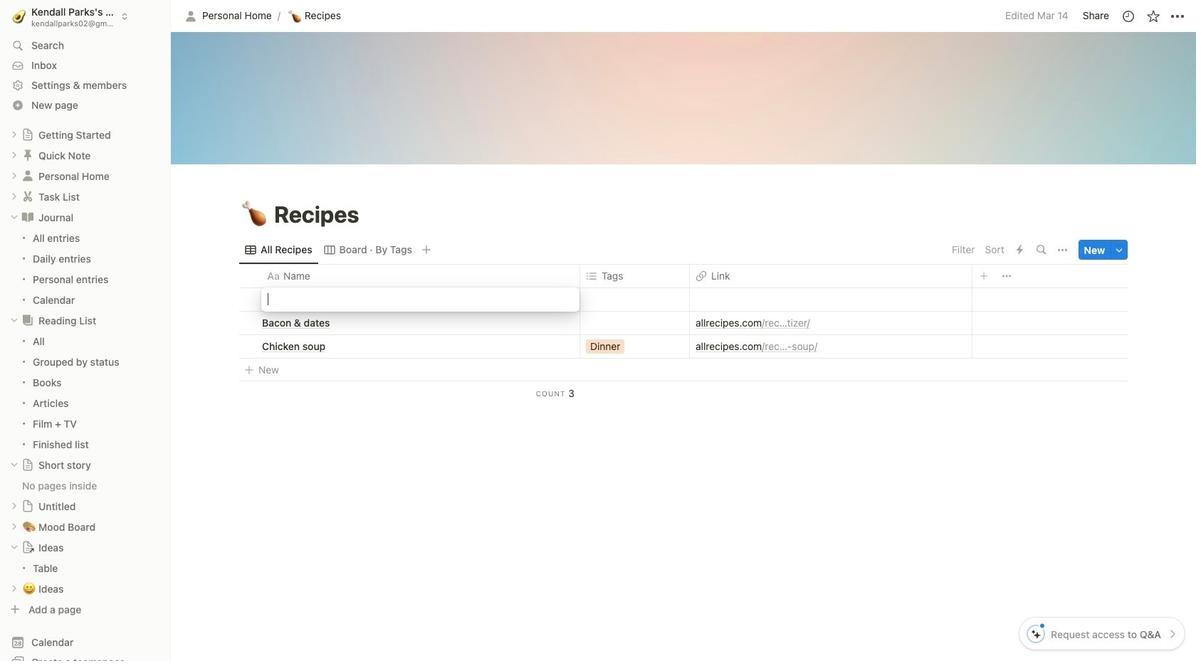 Task type: locate. For each thing, give the bounding box(es) containing it.
0 vertical spatial 🍗 image
[[288, 7, 301, 24]]

1 tab from the left
[[239, 240, 318, 260]]

favorite image
[[1147, 9, 1161, 23]]

create and view automations image
[[1018, 245, 1024, 255]]

tab
[[239, 240, 318, 260], [318, 240, 418, 260]]

1 vertical spatial 🍗 image
[[242, 198, 267, 231]]

tab list
[[239, 236, 948, 264]]

2 group from the top
[[0, 331, 171, 455]]

0 vertical spatial group
[[0, 228, 171, 310]]

group
[[0, 228, 171, 310], [0, 331, 171, 455]]

1 vertical spatial group
[[0, 331, 171, 455]]

change page icon image
[[21, 210, 35, 225], [21, 314, 35, 328], [21, 459, 34, 472], [21, 542, 34, 554]]

1 horizontal spatial 🍗 image
[[288, 7, 301, 24]]

🍗 image
[[288, 7, 301, 24], [242, 198, 267, 231]]



Task type: vqa. For each thing, say whether or not it's contained in the screenshot.
Create and view automations icon
yes



Task type: describe. For each thing, give the bounding box(es) containing it.
1 group from the top
[[0, 228, 171, 310]]

updates image
[[1122, 9, 1136, 23]]

2 tab from the left
[[318, 240, 418, 260]]

🥑 image
[[12, 7, 26, 25]]

0 horizontal spatial 🍗 image
[[242, 198, 267, 231]]



